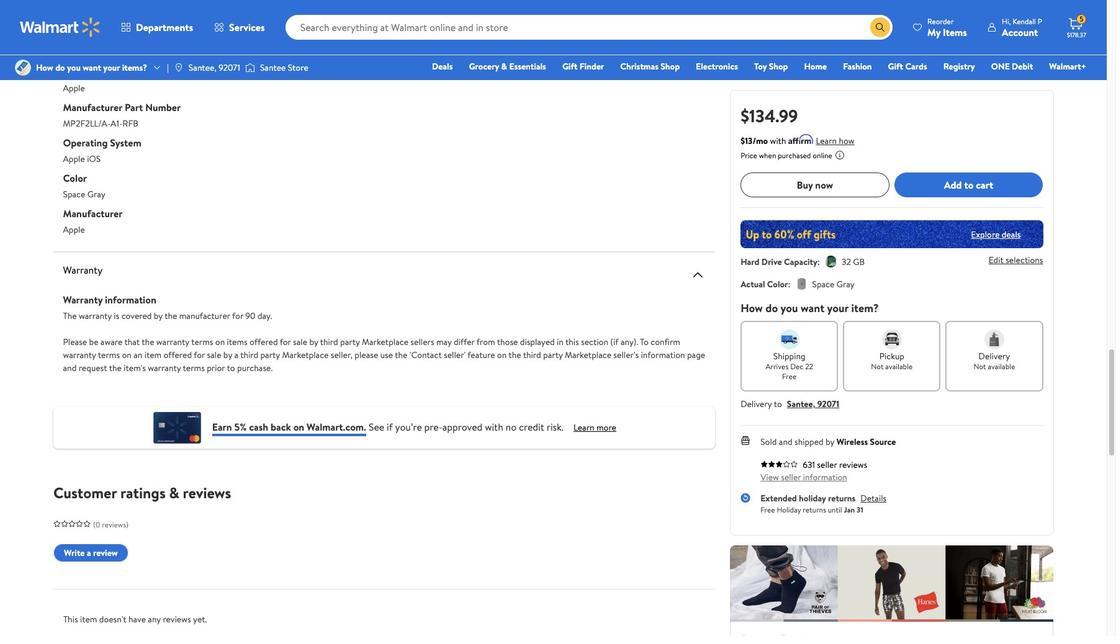 Task type: vqa. For each thing, say whether or not it's contained in the screenshot.
IP68
no



Task type: describe. For each thing, give the bounding box(es) containing it.
color inside rear-facing camera megapixels 8 mp brand apple manufacturer part number mp2f2ll/a-a1-rfb operating system apple ios color space gray manufacturer apple
[[63, 171, 87, 185]]

see product description
[[63, 11, 155, 24]]

want for item?
[[801, 300, 825, 316]]

edit selections button
[[989, 254, 1043, 266]]

shipping arrives dec 22 free
[[766, 350, 813, 382]]

yet.
[[193, 613, 207, 626]]

2 apple from the top
[[63, 153, 85, 165]]

ios
[[87, 153, 101, 165]]

shop for toy shop
[[769, 60, 788, 73]]

p
[[1038, 16, 1042, 26]]

explore
[[971, 228, 1000, 241]]

clear search field text image
[[855, 22, 865, 32]]

the
[[63, 310, 77, 322]]

1 vertical spatial santee,
[[787, 398, 815, 410]]

1 horizontal spatial 92071
[[817, 398, 840, 410]]

section
[[581, 336, 608, 348]]

hi, kendall p account
[[1002, 16, 1042, 39]]

toy shop
[[754, 60, 788, 73]]

0 horizontal spatial returns
[[803, 504, 826, 515]]

gift for gift cards
[[888, 60, 903, 73]]

how for how do you want your items?
[[36, 61, 53, 74]]

santee, 92071 button
[[787, 398, 840, 410]]

add to cart
[[944, 178, 993, 192]]

up to sixty percent off deals. shop now. image
[[741, 220, 1043, 248]]

2 horizontal spatial marketplace
[[565, 349, 611, 361]]

how do you want your items?
[[36, 61, 147, 74]]

1 vertical spatial space
[[812, 278, 835, 291]]

page
[[687, 349, 705, 361]]

edit
[[989, 254, 1004, 266]]

90
[[245, 310, 256, 322]]

santee store
[[260, 61, 308, 74]]

deals link
[[426, 60, 458, 73]]

jan
[[844, 504, 855, 515]]

the right that
[[142, 336, 154, 348]]

item inside please be aware that the warranty terms on items offered for sale by third party marketplace sellers may differ from those displayed in this section (if any). to confirm warranty terms on an item offered for sale by a third party marketplace seller, please use the 'contact seller' feature on the third party marketplace seller's information page and request the item's warranty terms prior to purchase.
[[144, 349, 162, 361]]

shop for christmas shop
[[661, 60, 680, 73]]

legal information image
[[835, 150, 845, 160]]

on left 'an'
[[122, 349, 132, 361]]

1 horizontal spatial marketplace
[[362, 336, 408, 348]]

home link
[[799, 60, 833, 73]]

back
[[271, 420, 291, 434]]

operating
[[63, 136, 108, 150]]

free for extended
[[761, 504, 775, 515]]

santee, 92071
[[189, 61, 240, 74]]

0
[[95, 520, 100, 530]]

actual color :
[[741, 278, 791, 291]]

1 manufacturer from the top
[[63, 101, 122, 114]]

1 vertical spatial see
[[369, 420, 384, 434]]

displayed
[[520, 336, 555, 348]]

on left items
[[215, 336, 225, 348]]

grocery & essentials
[[469, 60, 546, 73]]

affirm image
[[789, 134, 814, 144]]

learn how
[[816, 135, 855, 147]]

items
[[943, 25, 967, 39]]

gray inside rear-facing camera megapixels 8 mp brand apple manufacturer part number mp2f2ll/a-a1-rfb operating system apple ios color space gray manufacturer apple
[[87, 188, 105, 201]]

debit
[[1012, 60, 1033, 73]]

0 horizontal spatial party
[[260, 349, 280, 361]]

risk.
[[547, 420, 564, 434]]

add
[[944, 178, 962, 192]]

hi,
[[1002, 16, 1011, 26]]

search icon image
[[875, 22, 885, 32]]

capacity
[[784, 256, 818, 268]]

1 vertical spatial terms
[[98, 349, 120, 361]]

item?
[[851, 300, 879, 316]]

to for add
[[964, 178, 974, 192]]

warranty down please
[[63, 349, 96, 361]]

departments
[[136, 20, 193, 34]]

seller for view
[[781, 471, 801, 484]]

not for delivery
[[974, 361, 986, 372]]

32
[[842, 256, 851, 268]]

approved
[[443, 420, 483, 434]]

want for items?
[[83, 61, 101, 74]]

you for how do you want your items?
[[67, 61, 81, 74]]

feature
[[468, 349, 495, 361]]

reorder
[[928, 16, 954, 26]]

2 horizontal spatial for
[[280, 336, 291, 348]]

more
[[597, 421, 616, 434]]

cash
[[249, 420, 268, 434]]

and inside please be aware that the warranty terms on items offered for sale by third party marketplace sellers may differ from those displayed in this section (if any). to confirm warranty terms on an item offered for sale by a third party marketplace seller, please use the 'contact seller' feature on the third party marketplace seller's information page and request the item's warranty terms prior to purchase.
[[63, 362, 77, 374]]

seller'
[[444, 349, 466, 361]]

drive
[[762, 256, 782, 268]]

 image for how do you want your items?
[[15, 60, 31, 76]]

warranty left is
[[79, 310, 112, 322]]

0 vertical spatial :
[[818, 256, 820, 268]]

how for how do you want your item?
[[741, 300, 763, 316]]

online
[[813, 150, 832, 161]]

hard drive capacity :
[[741, 256, 820, 268]]

actual
[[741, 278, 765, 291]]

the right use
[[395, 349, 408, 361]]

1 vertical spatial color
[[767, 278, 788, 291]]

1 horizontal spatial returns
[[828, 492, 856, 505]]

0 vertical spatial with
[[770, 135, 786, 147]]

in
[[557, 336, 564, 348]]

price when purchased online
[[741, 150, 832, 161]]

Search search field
[[285, 15, 893, 40]]

0 vertical spatial santee,
[[189, 61, 217, 74]]

item's
[[124, 362, 146, 374]]

|
[[167, 61, 169, 74]]

gift for gift finder
[[562, 60, 578, 73]]

walmart+ link
[[1044, 60, 1092, 73]]

part
[[125, 101, 143, 114]]

 image for santee, 92071
[[174, 63, 184, 73]]

credit
[[519, 420, 544, 434]]

0 horizontal spatial :
[[788, 278, 791, 291]]

from
[[477, 336, 495, 348]]

christmas shop link
[[615, 60, 685, 73]]

learn how button
[[816, 135, 855, 148]]

day.
[[258, 310, 272, 322]]

one debit
[[991, 60, 1033, 73]]

you for how do you want your item?
[[781, 300, 798, 316]]

1 vertical spatial gray
[[837, 278, 855, 291]]

0 horizontal spatial item
[[80, 613, 97, 626]]

pickup not available
[[871, 350, 913, 372]]

santee
[[260, 61, 286, 74]]

1 horizontal spatial third
[[320, 336, 338, 348]]

gift finder
[[562, 60, 604, 73]]

1 vertical spatial offered
[[164, 349, 192, 361]]

that
[[124, 336, 140, 348]]

5%
[[234, 420, 247, 434]]

review
[[93, 547, 117, 559]]

capital one  earn 5% cash back on walmart.com. see if you're pre-approved with no credit risk. learn more element
[[574, 421, 616, 434]]

0 vertical spatial information
[[105, 293, 156, 307]]

when
[[759, 150, 776, 161]]

0 vertical spatial see
[[63, 11, 77, 24]]

1 apple from the top
[[63, 82, 85, 94]]

1 horizontal spatial and
[[779, 436, 793, 448]]

dec
[[790, 361, 804, 372]]

1 vertical spatial sale
[[207, 349, 221, 361]]

please be aware that the warranty terms on items offered for sale by third party marketplace sellers may differ from those displayed in this section (if any). to confirm warranty terms on an item offered for sale by a third party marketplace seller, please use the 'contact seller' feature on the third party marketplace seller's information page and request the item's warranty terms prior to purchase.
[[63, 336, 705, 374]]

extended holiday returns details free holiday returns until jan 31
[[761, 492, 887, 515]]

1 horizontal spatial party
[[340, 336, 360, 348]]

a inside write a review link
[[87, 547, 91, 559]]

please
[[63, 336, 87, 348]]

2 manufacturer from the top
[[63, 207, 123, 220]]

customer ratings & reviews
[[53, 482, 231, 503]]

delivery for not
[[979, 350, 1010, 363]]

(if
[[610, 336, 619, 348]]

buy now button
[[741, 173, 889, 197]]

do for how do you want your items?
[[55, 61, 65, 74]]

warranty information
[[63, 293, 156, 307]]

services button
[[204, 12, 275, 42]]

view
[[761, 471, 779, 484]]

use
[[380, 349, 393, 361]]

an
[[134, 349, 142, 361]]

holiday
[[799, 492, 826, 505]]

0 vertical spatial sale
[[293, 336, 307, 348]]



Task type: locate. For each thing, give the bounding box(es) containing it.
item right 'an'
[[144, 349, 162, 361]]

gray down 32
[[837, 278, 855, 291]]

learn inside learn how button
[[816, 135, 837, 147]]

31
[[857, 504, 863, 515]]

0 horizontal spatial to
[[227, 362, 235, 374]]

delivery down intent image for delivery
[[979, 350, 1010, 363]]

for right items
[[280, 336, 291, 348]]

: up the space gray
[[818, 256, 820, 268]]

0 vertical spatial space
[[63, 188, 85, 201]]

learn up online
[[816, 135, 837, 147]]

warranty
[[63, 263, 103, 277], [63, 293, 103, 307]]

1 vertical spatial how
[[741, 300, 763, 316]]

warranty up warranty information
[[63, 263, 103, 277]]

0 vertical spatial manufacturer
[[63, 101, 122, 114]]

0 horizontal spatial 92071
[[219, 61, 240, 74]]

)
[[126, 520, 128, 530]]

information up holiday
[[803, 471, 847, 484]]

intent image for delivery image
[[985, 330, 1004, 350]]

space up how do you want your item?
[[812, 278, 835, 291]]

to inside please be aware that the warranty terms on items offered for sale by third party marketplace sellers may differ from those displayed in this section (if any). to confirm warranty terms on an item offered for sale by a third party marketplace seller, please use the 'contact seller' feature on the third party marketplace seller's information page and request the item's warranty terms prior to purchase.
[[227, 362, 235, 374]]

now
[[815, 178, 833, 192]]

shop right christmas
[[661, 60, 680, 73]]

available down intent image for pickup
[[885, 361, 913, 372]]

0 vertical spatial for
[[232, 310, 243, 322]]

a1-
[[111, 117, 122, 130]]

items?
[[122, 61, 147, 74]]

you up intent image for shipping
[[781, 300, 798, 316]]

color down hard drive capacity : at the top of the page
[[767, 278, 788, 291]]

92071 up sold and shipped by wireless source
[[817, 398, 840, 410]]

extended
[[761, 492, 797, 505]]

camera
[[117, 30, 151, 43]]

with up price when purchased online at the top right of the page
[[770, 135, 786, 147]]

1 vertical spatial and
[[779, 436, 793, 448]]

offered
[[250, 336, 278, 348], [164, 349, 192, 361]]

see up 'rear-'
[[63, 11, 77, 24]]

to left the santee, 92071 button
[[774, 398, 782, 410]]

1 horizontal spatial available
[[988, 361, 1015, 372]]

92071 down services dropdown button
[[219, 61, 240, 74]]

seller,
[[331, 349, 353, 361]]

0 horizontal spatial gray
[[87, 188, 105, 201]]

electronics link
[[690, 60, 744, 73]]

see
[[63, 11, 77, 24], [369, 420, 384, 434]]

capitalone image
[[152, 412, 202, 444]]

 image
[[15, 60, 31, 76], [174, 63, 184, 73]]

be
[[89, 336, 98, 348]]

to inside button
[[964, 178, 974, 192]]

learn for learn how
[[816, 135, 837, 147]]

returns left 31
[[828, 492, 856, 505]]

 image left brand
[[15, 60, 31, 76]]

write a review link
[[53, 544, 128, 562]]

learn inside capital one  earn 5% cash back on walmart.com. see if you're pre-approved with no credit risk. learn more element
[[574, 421, 594, 434]]

pre-
[[424, 420, 443, 434]]

color
[[63, 171, 87, 185], [767, 278, 788, 291]]

how left brand
[[36, 61, 53, 74]]

5
[[1080, 14, 1084, 24]]

1 horizontal spatial gift
[[888, 60, 903, 73]]

terms down aware
[[98, 349, 120, 361]]

gb
[[853, 256, 865, 268]]

1 horizontal spatial free
[[782, 371, 797, 382]]

how down 'actual'
[[741, 300, 763, 316]]

0 vertical spatial gray
[[87, 188, 105, 201]]

1 vertical spatial &
[[169, 482, 179, 503]]

0 horizontal spatial free
[[761, 504, 775, 515]]

1 horizontal spatial learn
[[816, 135, 837, 147]]

your for item?
[[827, 300, 849, 316]]

0 horizontal spatial not
[[871, 361, 884, 372]]

1 horizontal spatial for
[[232, 310, 243, 322]]

learn more
[[574, 421, 616, 434]]

have
[[128, 613, 146, 626]]

0 vertical spatial terms
[[191, 336, 213, 348]]

third up 'seller,'
[[320, 336, 338, 348]]

facing
[[86, 30, 115, 43]]

2 horizontal spatial party
[[543, 349, 563, 361]]

available inside the delivery not available
[[988, 361, 1015, 372]]

free for shipping
[[782, 371, 797, 382]]

2 warranty from the top
[[63, 293, 103, 307]]

walmart+
[[1049, 60, 1086, 73]]

1 vertical spatial information
[[641, 349, 685, 361]]

space down operating
[[63, 188, 85, 201]]

to
[[640, 336, 649, 348]]

1 horizontal spatial &
[[501, 60, 507, 73]]

do down 8
[[55, 61, 65, 74]]

learn left more
[[574, 421, 594, 434]]

2 vertical spatial to
[[774, 398, 782, 410]]

gift cards
[[888, 60, 927, 73]]

you
[[67, 61, 81, 74], [781, 300, 798, 316]]

party down in
[[543, 349, 563, 361]]

third down displayed
[[523, 349, 541, 361]]

0 vertical spatial your
[[103, 61, 120, 74]]

1 vertical spatial want
[[801, 300, 825, 316]]

1 horizontal spatial your
[[827, 300, 849, 316]]

terms down manufacturer
[[191, 336, 213, 348]]

0 horizontal spatial available
[[885, 361, 913, 372]]

want down the space gray
[[801, 300, 825, 316]]

prior
[[207, 362, 225, 374]]

the warranty is covered by the manufacturer for 90 day.
[[63, 310, 272, 322]]

not down intent image for pickup
[[871, 361, 884, 372]]

item right this
[[80, 613, 97, 626]]

3 apple from the top
[[63, 223, 85, 236]]

details button
[[861, 492, 887, 505]]

for left 90
[[232, 310, 243, 322]]

0 horizontal spatial see
[[63, 11, 77, 24]]

your for items?
[[103, 61, 120, 74]]

this
[[63, 613, 78, 626]]

not for pickup
[[871, 361, 884, 372]]

1 vertical spatial item
[[80, 613, 97, 626]]

1 vertical spatial to
[[227, 362, 235, 374]]

0 horizontal spatial  image
[[15, 60, 31, 76]]

buy now
[[797, 178, 833, 192]]

free inside extended holiday returns details free holiday returns until jan 31
[[761, 504, 775, 515]]

manufacturer up mp2f2ll/a-
[[63, 101, 122, 114]]

party
[[340, 336, 360, 348], [260, 349, 280, 361], [543, 349, 563, 361]]

: down hard drive capacity : at the top of the page
[[788, 278, 791, 291]]

information down confirm
[[641, 349, 685, 361]]

shop
[[661, 60, 680, 73], [769, 60, 788, 73]]

free down shipping
[[782, 371, 797, 382]]

1 horizontal spatial seller
[[817, 459, 837, 471]]

1 gift from the left
[[562, 60, 578, 73]]

no
[[506, 420, 517, 434]]

2 horizontal spatial information
[[803, 471, 847, 484]]

do
[[55, 61, 65, 74], [766, 300, 778, 316]]

0 vertical spatial &
[[501, 60, 507, 73]]

1 vertical spatial a
[[87, 547, 91, 559]]

space gray
[[812, 278, 855, 291]]

1 vertical spatial learn
[[574, 421, 594, 434]]

Walmart Site-Wide search field
[[285, 15, 893, 40]]

returns left until
[[803, 504, 826, 515]]

to right "prior"
[[227, 362, 235, 374]]

1 horizontal spatial a
[[234, 349, 238, 361]]

& right grocery at top
[[501, 60, 507, 73]]

the down those
[[509, 349, 521, 361]]

see left if
[[369, 420, 384, 434]]

0 horizontal spatial for
[[194, 349, 205, 361]]

delivery inside the delivery not available
[[979, 350, 1010, 363]]

& right ratings
[[169, 482, 179, 503]]

32 gb
[[842, 256, 865, 268]]

'contact
[[410, 349, 442, 361]]

0 horizontal spatial your
[[103, 61, 120, 74]]

warranty right item's
[[148, 362, 181, 374]]

2 vertical spatial for
[[194, 349, 205, 361]]

1 warranty from the top
[[63, 263, 103, 277]]

apple
[[63, 82, 85, 94], [63, 153, 85, 165], [63, 223, 85, 236]]

toy
[[754, 60, 767, 73]]

do for how do you want your item?
[[766, 300, 778, 316]]

warranty for warranty
[[63, 263, 103, 277]]

available
[[885, 361, 913, 372], [988, 361, 1015, 372]]

marketplace up use
[[362, 336, 408, 348]]

0 horizontal spatial third
[[240, 349, 258, 361]]

(
[[93, 520, 95, 530]]

gift left finder at the top
[[562, 60, 578, 73]]

delivery for to
[[741, 398, 772, 410]]

1 horizontal spatial  image
[[174, 63, 184, 73]]

not inside the delivery not available
[[974, 361, 986, 372]]

want down facing
[[83, 61, 101, 74]]

number
[[145, 101, 181, 114]]

arrives
[[766, 361, 789, 372]]

 image
[[245, 61, 255, 74]]

2 horizontal spatial to
[[964, 178, 974, 192]]

2 vertical spatial terms
[[183, 362, 205, 374]]

on down those
[[497, 349, 507, 361]]

rear-facing camera megapixels 8 mp brand apple manufacturer part number mp2f2ll/a-a1-rfb operating system apple ios color space gray manufacturer apple
[[63, 30, 202, 236]]

2 available from the left
[[988, 361, 1015, 372]]

1 available from the left
[[885, 361, 913, 372]]

delivery
[[979, 350, 1010, 363], [741, 398, 772, 410]]

0 horizontal spatial shop
[[661, 60, 680, 73]]

until
[[828, 504, 842, 515]]

seller down 2.9477 stars out of 5, based on 631 seller reviews element
[[781, 471, 801, 484]]

this item doesn't have any reviews yet.
[[63, 613, 207, 626]]

1 horizontal spatial want
[[801, 300, 825, 316]]

631
[[803, 459, 815, 471]]

party up 'seller,'
[[340, 336, 360, 348]]

shipping
[[773, 350, 806, 363]]

0 vertical spatial item
[[144, 349, 162, 361]]

finder
[[580, 60, 604, 73]]

write
[[64, 547, 84, 559]]

1 not from the left
[[871, 361, 884, 372]]

0 horizontal spatial with
[[485, 420, 503, 434]]

information up covered
[[105, 293, 156, 307]]

available for delivery
[[988, 361, 1015, 372]]

1 horizontal spatial santee,
[[787, 398, 815, 410]]

wireless
[[837, 436, 868, 448]]

intent image for shipping image
[[780, 330, 799, 350]]

departments button
[[111, 12, 204, 42]]

0 vertical spatial warranty
[[63, 263, 103, 277]]

you down mp in the left top of the page
[[67, 61, 81, 74]]

0 horizontal spatial gift
[[562, 60, 578, 73]]

0 vertical spatial to
[[964, 178, 974, 192]]

 image right |
[[174, 63, 184, 73]]

0 vertical spatial you
[[67, 61, 81, 74]]

seller right the 631
[[817, 459, 837, 471]]

your left items?
[[103, 61, 120, 74]]

brand
[[63, 65, 89, 79]]

0 vertical spatial learn
[[816, 135, 837, 147]]

1 shop from the left
[[661, 60, 680, 73]]

1 horizontal spatial with
[[770, 135, 786, 147]]

marketplace down section
[[565, 349, 611, 361]]

offered down day.
[[250, 336, 278, 348]]

marketplace left 'seller,'
[[282, 349, 329, 361]]

1 vertical spatial delivery
[[741, 398, 772, 410]]

1 horizontal spatial gray
[[837, 278, 855, 291]]

information inside please be aware that the warranty terms on items offered for sale by third party marketplace sellers may differ from those displayed in this section (if any). to confirm warranty terms on an item offered for sale by a third party marketplace seller, please use the 'contact seller' feature on the third party marketplace seller's information page and request the item's warranty terms prior to purchase.
[[641, 349, 685, 361]]

gift left cards
[[888, 60, 903, 73]]

available inside pickup not available
[[885, 361, 913, 372]]

seller for 631
[[817, 459, 837, 471]]

1 vertical spatial your
[[827, 300, 849, 316]]

1 vertical spatial 92071
[[817, 398, 840, 410]]

on right back
[[293, 420, 304, 434]]

1 horizontal spatial to
[[774, 398, 782, 410]]

warranty down the warranty is covered by the manufacturer for 90 day.
[[156, 336, 189, 348]]

0 horizontal spatial color
[[63, 171, 87, 185]]

santee, down dec
[[787, 398, 815, 410]]

1 vertical spatial :
[[788, 278, 791, 291]]

1 horizontal spatial see
[[369, 420, 384, 434]]

2 shop from the left
[[769, 60, 788, 73]]

third up purchase.
[[240, 349, 258, 361]]

a right write
[[87, 547, 91, 559]]

your down the space gray
[[827, 300, 849, 316]]

0 horizontal spatial space
[[63, 188, 85, 201]]

1 horizontal spatial item
[[144, 349, 162, 361]]

purchased
[[778, 150, 811, 161]]

aware
[[100, 336, 122, 348]]

1 horizontal spatial you
[[781, 300, 798, 316]]

2 gift from the left
[[888, 60, 903, 73]]

shop right the toy
[[769, 60, 788, 73]]

and right 'sold'
[[779, 436, 793, 448]]

1 horizontal spatial do
[[766, 300, 778, 316]]

your
[[103, 61, 120, 74], [827, 300, 849, 316]]

edit selections
[[989, 254, 1043, 266]]

0 vertical spatial how
[[36, 61, 53, 74]]

grocery
[[469, 60, 499, 73]]

seller's
[[614, 349, 639, 361]]

confirm
[[651, 336, 680, 348]]

learn for learn more
[[574, 421, 594, 434]]

to for delivery
[[774, 398, 782, 410]]

a down items
[[234, 349, 238, 361]]

the left item's
[[109, 362, 122, 374]]

available down intent image for delivery
[[988, 361, 1015, 372]]

gray
[[87, 188, 105, 201], [837, 278, 855, 291]]

1 horizontal spatial :
[[818, 256, 820, 268]]

santee, right |
[[189, 61, 217, 74]]

walmart image
[[20, 17, 101, 37]]

0 horizontal spatial santee,
[[189, 61, 217, 74]]

0 horizontal spatial information
[[105, 293, 156, 307]]

gift finder link
[[557, 60, 610, 73]]

not down intent image for delivery
[[974, 361, 986, 372]]

free left holiday
[[761, 504, 775, 515]]

toy shop link
[[749, 60, 794, 73]]

2 not from the left
[[974, 361, 986, 372]]

do down actual color :
[[766, 300, 778, 316]]

mp2f2ll/a-
[[63, 117, 111, 130]]

1 vertical spatial warranty
[[63, 293, 103, 307]]

color down operating
[[63, 171, 87, 185]]

0 horizontal spatial marketplace
[[282, 349, 329, 361]]

1 horizontal spatial space
[[812, 278, 835, 291]]

1 horizontal spatial not
[[974, 361, 986, 372]]

2 vertical spatial information
[[803, 471, 847, 484]]

0 horizontal spatial do
[[55, 61, 65, 74]]

gray down ios
[[87, 188, 105, 201]]

differ
[[454, 336, 475, 348]]

and left request
[[63, 362, 77, 374]]

free inside shipping arrives dec 22 free
[[782, 371, 797, 382]]

deals
[[432, 60, 453, 73]]

for down manufacturer
[[194, 349, 205, 361]]

$13/mo
[[741, 135, 768, 147]]

$134.99
[[741, 104, 798, 128]]

mp
[[70, 47, 83, 59]]

party up purchase.
[[260, 349, 280, 361]]

warranty up the
[[63, 293, 103, 307]]

terms left "prior"
[[183, 362, 205, 374]]

how do you want your item?
[[741, 300, 879, 316]]

to left cart
[[964, 178, 974, 192]]

manufacturer down ios
[[63, 207, 123, 220]]

0 vertical spatial 92071
[[219, 61, 240, 74]]

intent image for pickup image
[[882, 330, 902, 350]]

warranty for warranty information
[[63, 293, 103, 307]]

a inside please be aware that the warranty terms on items offered for sale by third party marketplace sellers may differ from those displayed in this section (if any). to confirm warranty terms on an item offered for sale by a third party marketplace seller, please use the 'contact seller' feature on the third party marketplace seller's information page and request the item's warranty terms prior to purchase.
[[234, 349, 238, 361]]

account
[[1002, 25, 1038, 39]]

with left no
[[485, 420, 503, 434]]

space inside rear-facing camera megapixels 8 mp brand apple manufacturer part number mp2f2ll/a-a1-rfb operating system apple ios color space gray manufacturer apple
[[63, 188, 85, 201]]

2.9477 stars out of 5, based on 631 seller reviews element
[[761, 461, 798, 468]]

1 vertical spatial with
[[485, 420, 503, 434]]

0 horizontal spatial you
[[67, 61, 81, 74]]

not inside pickup not available
[[871, 361, 884, 372]]

1 vertical spatial you
[[781, 300, 798, 316]]

0 horizontal spatial a
[[87, 547, 91, 559]]

the left manufacturer
[[165, 310, 177, 322]]

warranty image
[[690, 268, 705, 282]]

buy
[[797, 178, 813, 192]]

offered right 'an'
[[164, 349, 192, 361]]

1 horizontal spatial offered
[[250, 336, 278, 348]]

0 vertical spatial offered
[[250, 336, 278, 348]]

available for pickup
[[885, 361, 913, 372]]

2 horizontal spatial third
[[523, 349, 541, 361]]

0 horizontal spatial how
[[36, 61, 53, 74]]

0 vertical spatial delivery
[[979, 350, 1010, 363]]

delivery up 'sold'
[[741, 398, 772, 410]]

0 vertical spatial a
[[234, 349, 238, 361]]



